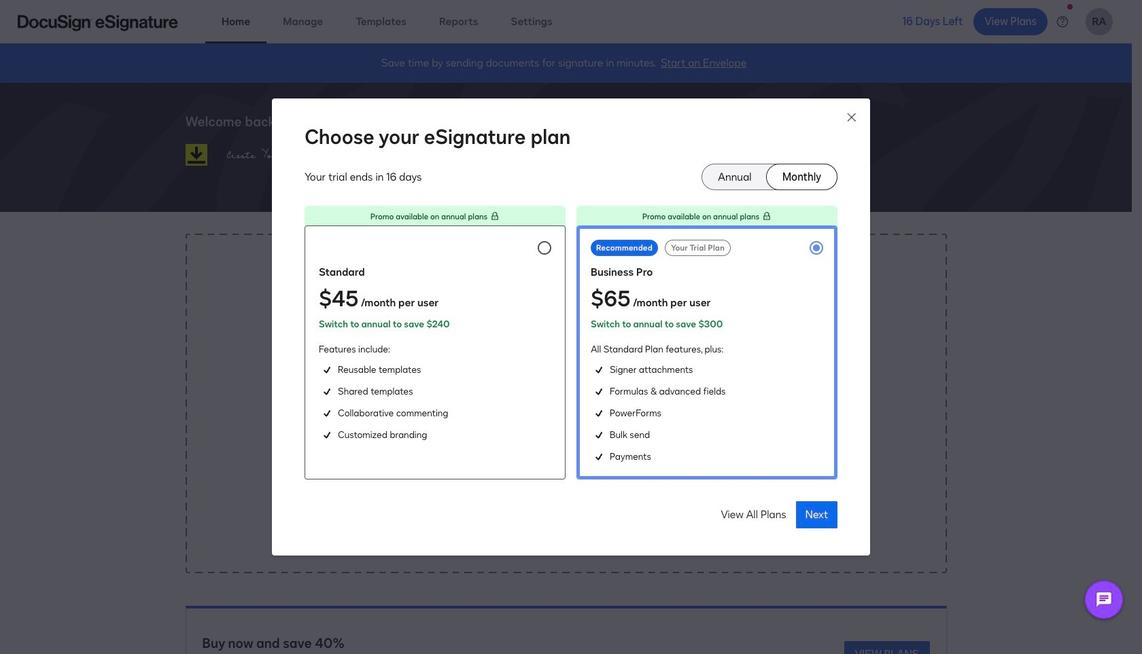 Task type: vqa. For each thing, say whether or not it's contained in the screenshot.
Your uploaded profile image
no



Task type: describe. For each thing, give the bounding box(es) containing it.
docusignlogo image
[[185, 144, 207, 166]]



Task type: locate. For each thing, give the bounding box(es) containing it.
dialog
[[0, 0, 1142, 655]]

option group
[[702, 164, 838, 190]]

None radio
[[703, 165, 767, 190], [305, 226, 566, 480], [703, 165, 767, 190], [305, 226, 566, 480]]

docusign esignature image
[[18, 15, 178, 31]]

None radio
[[767, 165, 837, 190], [577, 226, 838, 480], [767, 165, 837, 190], [577, 226, 838, 480]]



